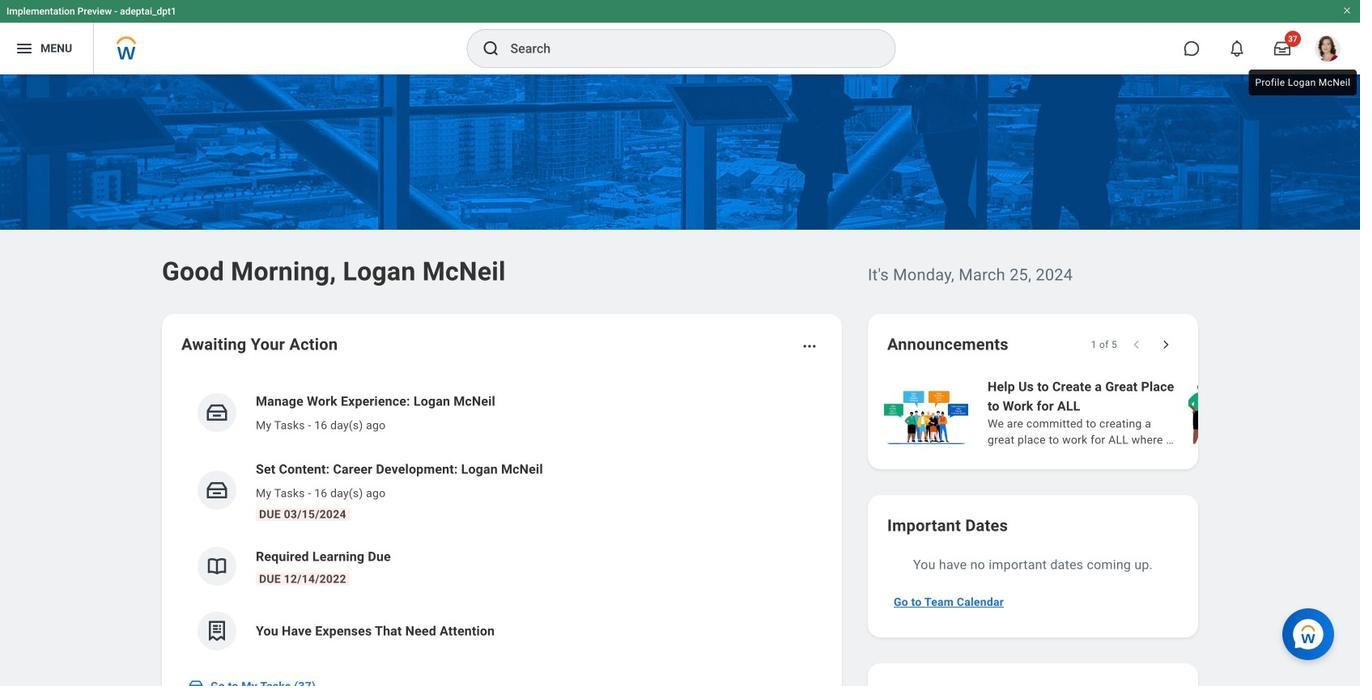 Task type: describe. For each thing, give the bounding box(es) containing it.
2 vertical spatial inbox image
[[188, 679, 204, 687]]

related actions image
[[802, 339, 818, 355]]

book open image
[[205, 555, 229, 579]]

dashboard expenses image
[[205, 620, 229, 644]]

notifications large image
[[1230, 41, 1246, 57]]

close environment banner image
[[1343, 6, 1353, 15]]

inbox large image
[[1275, 41, 1291, 57]]

chevron left small image
[[1129, 337, 1145, 353]]

profile logan mcneil image
[[1315, 36, 1341, 65]]

search image
[[482, 39, 501, 58]]



Task type: locate. For each thing, give the bounding box(es) containing it.
tooltip
[[1246, 66, 1361, 99]]

main content
[[0, 75, 1361, 687]]

list
[[881, 376, 1361, 450], [181, 379, 823, 664]]

inbox image
[[205, 401, 229, 425], [205, 479, 229, 503], [188, 679, 204, 687]]

Search Workday  search field
[[511, 31, 862, 66]]

0 vertical spatial inbox image
[[205, 401, 229, 425]]

status
[[1092, 339, 1118, 352]]

0 horizontal spatial list
[[181, 379, 823, 664]]

chevron right small image
[[1158, 337, 1175, 353]]

1 horizontal spatial list
[[881, 376, 1361, 450]]

justify image
[[15, 39, 34, 58]]

banner
[[0, 0, 1361, 75]]

1 vertical spatial inbox image
[[205, 479, 229, 503]]



